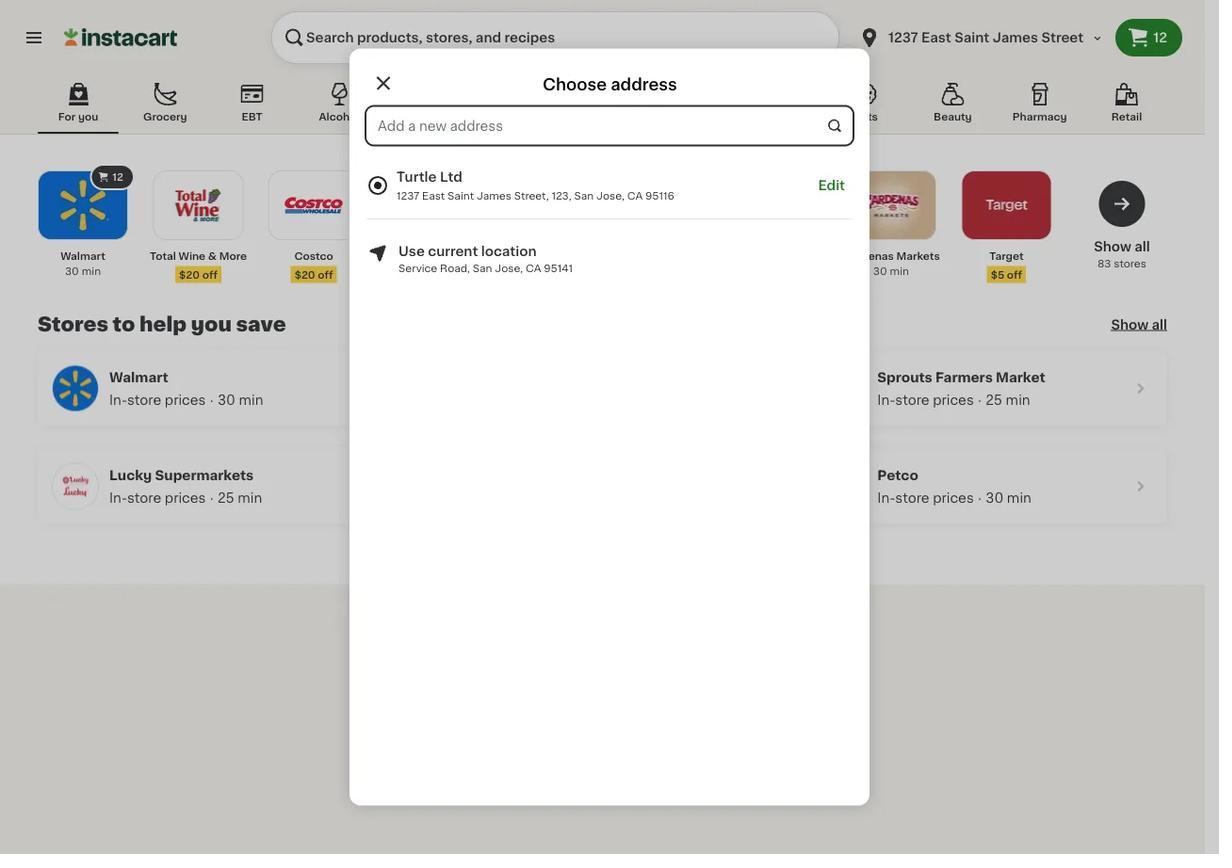 Task type: locate. For each thing, give the bounding box(es) containing it.
min inside the "cardenas markets 30 min"
[[890, 266, 909, 277]]

east
[[422, 191, 445, 201]]

in-store prices down the stores to help you save
[[109, 393, 206, 407]]

prices for walmart
[[165, 393, 206, 407]]

costco
[[294, 251, 333, 261]]

turtle
[[397, 170, 437, 183]]

in- for sprouts farmers market
[[878, 393, 895, 407]]

pharmacy
[[1013, 112, 1067, 122]]

current
[[428, 245, 478, 258]]

walmart down to
[[109, 371, 168, 384]]

30 min for walmart
[[218, 393, 263, 407]]

$20 down wine on the top of page
[[179, 269, 200, 280]]

&
[[208, 251, 217, 261]]

  text field
[[367, 107, 853, 145]]

0 vertical spatial 25 min
[[986, 393, 1030, 407]]

cardenas markets 30 min
[[842, 251, 940, 277]]

jose,
[[596, 191, 625, 201], [495, 263, 523, 274]]

foodmaxx 30 min
[[401, 251, 457, 277]]

show for show all
[[1111, 318, 1149, 331]]

walmart
[[60, 251, 105, 261], [109, 371, 168, 384]]

0 horizontal spatial san
[[473, 263, 492, 274]]

all inside show all 83 stores
[[1135, 240, 1150, 253]]

grocery button
[[125, 79, 206, 134]]

1 vertical spatial san
[[473, 263, 492, 274]]

ca
[[627, 191, 643, 201], [526, 263, 541, 274]]

0 horizontal spatial ca
[[526, 263, 541, 274]]

in-
[[109, 393, 127, 407], [878, 393, 895, 407], [109, 491, 127, 505], [878, 491, 895, 505]]

you right help
[[191, 315, 232, 334]]

0 horizontal spatial 30 min
[[218, 393, 263, 407]]

saint
[[448, 191, 474, 201]]

1 horizontal spatial 25
[[986, 393, 1003, 407]]

2 horizontal spatial off
[[1007, 269, 1022, 280]]

use current location service road, san jose, ca 95141
[[399, 245, 573, 274]]

ebt
[[242, 112, 263, 122]]

0 vertical spatial 25
[[986, 393, 1003, 407]]

1 horizontal spatial off
[[318, 269, 333, 280]]

instacart image
[[64, 26, 177, 49]]

0 horizontal spatial all
[[1135, 240, 1150, 253]]

1 horizontal spatial walmart
[[109, 371, 168, 384]]

25 min
[[986, 393, 1030, 407], [218, 491, 262, 505]]

12 up retail button
[[1153, 31, 1167, 44]]

show down stores at top right
[[1111, 318, 1149, 331]]

use
[[399, 245, 425, 258]]

show all
[[1111, 318, 1167, 331]]

0 vertical spatial 12
[[1153, 31, 1167, 44]]

0 vertical spatial you
[[78, 112, 98, 122]]

in-store prices for sprouts farmers market
[[878, 393, 974, 407]]

0 horizontal spatial walmart
[[60, 251, 105, 261]]

store down lucky
[[127, 491, 161, 505]]

all
[[1135, 240, 1150, 253], [1152, 318, 1167, 331]]

road,
[[440, 263, 470, 274]]

off down &
[[202, 269, 218, 280]]

$20 down costco
[[295, 269, 315, 280]]

store down petco
[[895, 491, 930, 505]]

30 min for petco
[[986, 491, 1032, 505]]

1 horizontal spatial 25 min
[[986, 393, 1030, 407]]

12
[[1153, 31, 1167, 44], [112, 172, 123, 182]]

1 horizontal spatial jose,
[[596, 191, 625, 201]]

store down "sprouts"
[[895, 393, 930, 407]]

0 vertical spatial ca
[[627, 191, 643, 201]]

1 $20 from the left
[[179, 269, 200, 280]]

min
[[82, 266, 101, 277], [428, 266, 447, 277], [543, 266, 563, 277], [890, 266, 909, 277], [239, 393, 263, 407], [1006, 393, 1030, 407], [238, 491, 262, 505], [1007, 491, 1032, 505]]

0 vertical spatial jose,
[[596, 191, 625, 201]]

1 vertical spatial 30 min
[[986, 491, 1032, 505]]

0 vertical spatial walmart
[[60, 251, 105, 261]]

0 horizontal spatial you
[[78, 112, 98, 122]]

lucky
[[109, 469, 152, 482]]

off inside costco $20 off
[[318, 269, 333, 280]]

jose, right '123,'
[[596, 191, 625, 201]]

7-
[[522, 251, 532, 261]]

0 vertical spatial all
[[1135, 240, 1150, 253]]

1 vertical spatial 12
[[112, 172, 123, 182]]

1 horizontal spatial 30 min
[[986, 491, 1032, 505]]

30 inside foodmaxx 30 min
[[411, 266, 425, 277]]

25 for supermarkets
[[218, 491, 234, 505]]

1 vertical spatial walmart
[[109, 371, 168, 384]]

off for target $5 off
[[1007, 269, 1022, 280]]

in- down lucky
[[109, 491, 127, 505]]

1 horizontal spatial you
[[191, 315, 232, 334]]

2 $20 from the left
[[295, 269, 315, 280]]

1 horizontal spatial 12
[[1153, 31, 1167, 44]]

off
[[202, 269, 218, 280], [318, 269, 333, 280], [1007, 269, 1022, 280]]

95116
[[645, 191, 675, 201]]

in- for lucky supermarkets
[[109, 491, 127, 505]]

prices for petco
[[933, 491, 974, 505]]

25 min down supermarkets
[[218, 491, 262, 505]]

total
[[150, 251, 176, 261]]

total wine & more $20 off
[[150, 251, 247, 280]]

in- down to
[[109, 393, 127, 407]]

target $5 off
[[990, 251, 1024, 280]]

help
[[139, 315, 187, 334]]

$20
[[179, 269, 200, 280], [295, 269, 315, 280]]

store up lucky
[[127, 393, 161, 407]]

25 min down 'market'
[[986, 393, 1030, 407]]

supermarkets
[[155, 469, 254, 482]]

in-store prices down petco
[[878, 491, 974, 505]]

0 horizontal spatial 25 min
[[218, 491, 262, 505]]

1 horizontal spatial all
[[1152, 318, 1167, 331]]

san
[[574, 191, 594, 201], [473, 263, 492, 274]]

ca left '95116' in the top right of the page
[[627, 191, 643, 201]]

san right '123,'
[[574, 191, 594, 201]]

0 horizontal spatial jose,
[[495, 263, 523, 274]]

walmart up stores
[[60, 251, 105, 261]]

1 horizontal spatial $20
[[295, 269, 315, 280]]

off inside target $5 off
[[1007, 269, 1022, 280]]

min inside 7-eleven 20 min
[[543, 266, 563, 277]]

off for costco $20 off
[[318, 269, 333, 280]]

0 vertical spatial 30 min
[[218, 393, 263, 407]]

show inside popup button
[[1111, 318, 1149, 331]]

pets
[[854, 112, 878, 122]]

0 vertical spatial san
[[574, 191, 594, 201]]

1 off from the left
[[202, 269, 218, 280]]

show
[[1094, 240, 1132, 253], [1111, 318, 1149, 331]]

0 horizontal spatial $20
[[179, 269, 200, 280]]

1 vertical spatial 25
[[218, 491, 234, 505]]

address
[[611, 76, 677, 92]]

show inside show all 83 stores
[[1094, 240, 1132, 253]]

1 vertical spatial all
[[1152, 318, 1167, 331]]

1 vertical spatial ca
[[526, 263, 541, 274]]

san right road,
[[473, 263, 492, 274]]

in-store prices down lucky supermarkets
[[109, 491, 206, 505]]

show up 83
[[1094, 240, 1132, 253]]

25 down supermarkets
[[218, 491, 234, 505]]

25 down 'market'
[[986, 393, 1003, 407]]

12 inside 12 button
[[1153, 31, 1167, 44]]

3 off from the left
[[1007, 269, 1022, 280]]

1 vertical spatial 25 min
[[218, 491, 262, 505]]

foodmaxx
[[401, 251, 457, 261]]

in- down "sprouts"
[[878, 393, 895, 407]]

in-store prices
[[109, 393, 206, 407], [878, 393, 974, 407], [109, 491, 206, 505], [878, 491, 974, 505]]

jose, down location
[[495, 263, 523, 274]]

for you button
[[38, 79, 119, 134]]

edit
[[818, 179, 845, 192]]

for you
[[58, 112, 98, 122]]

beauty
[[934, 112, 972, 122]]

retail button
[[1086, 79, 1167, 134]]

lucky supermarkets
[[109, 469, 254, 482]]

show all button
[[1111, 315, 1167, 334]]

1 vertical spatial show
[[1111, 318, 1149, 331]]

alcohol
[[319, 112, 359, 122]]

1 vertical spatial jose,
[[495, 263, 523, 274]]

store
[[127, 393, 161, 407], [895, 393, 930, 407], [127, 491, 161, 505], [895, 491, 930, 505]]

store for sprouts farmers market
[[895, 393, 930, 407]]

off inside total wine & more $20 off
[[202, 269, 218, 280]]

30
[[65, 266, 79, 277], [411, 266, 425, 277], [873, 266, 887, 277], [218, 393, 235, 407], [986, 491, 1004, 505]]

12 down for you button
[[112, 172, 123, 182]]

choose address dialog
[[350, 49, 870, 806]]

83
[[1098, 259, 1111, 269]]

you
[[78, 112, 98, 122], [191, 315, 232, 334]]

show for show all 83 stores
[[1094, 240, 1132, 253]]

gifts button
[[386, 79, 467, 134]]

0 vertical spatial show
[[1094, 240, 1132, 253]]

you right for
[[78, 112, 98, 122]]

to
[[113, 315, 135, 334]]

off right $5
[[1007, 269, 1022, 280]]

2 off from the left
[[318, 269, 333, 280]]

1 horizontal spatial ca
[[627, 191, 643, 201]]

off down costco
[[318, 269, 333, 280]]

0 horizontal spatial 25
[[218, 491, 234, 505]]

0 horizontal spatial off
[[202, 269, 218, 280]]

in- down petco
[[878, 491, 895, 505]]

0 horizontal spatial 12
[[112, 172, 123, 182]]

you inside 'tab panel'
[[191, 315, 232, 334]]

in- for petco
[[878, 491, 895, 505]]

prices
[[165, 393, 206, 407], [933, 393, 974, 407], [165, 491, 206, 505], [933, 491, 974, 505]]

1 vertical spatial you
[[191, 315, 232, 334]]

in-store prices down "sprouts"
[[878, 393, 974, 407]]

cardenas
[[842, 251, 894, 261]]

save
[[236, 315, 286, 334]]

25
[[986, 393, 1003, 407], [218, 491, 234, 505]]

ca down 7-
[[526, 263, 541, 274]]

1 horizontal spatial san
[[574, 191, 594, 201]]

all inside show all popup button
[[1152, 318, 1167, 331]]



Task type: vqa. For each thing, say whether or not it's contained in the screenshot.


Task type: describe. For each thing, give the bounding box(es) containing it.
stores to help you save tab panel
[[28, 164, 1177, 524]]

walmart 30 min
[[60, 251, 105, 277]]

market
[[996, 371, 1045, 384]]

more
[[219, 251, 247, 261]]

edit button
[[811, 167, 853, 204]]

show all 83 stores
[[1094, 240, 1150, 269]]

sprouts
[[878, 371, 932, 384]]

walmart for walmart
[[109, 371, 168, 384]]

grocery
[[143, 112, 187, 122]]

stores
[[1114, 259, 1147, 269]]

you inside button
[[78, 112, 98, 122]]

25 min for farmers
[[986, 393, 1030, 407]]

pharmacy button
[[999, 79, 1080, 134]]

sprouts farmers market
[[878, 371, 1045, 384]]

12 button
[[1116, 19, 1182, 57]]

$20 inside costco $20 off
[[295, 269, 315, 280]]

  text field inside choose address dialog
[[367, 107, 853, 145]]

gifts
[[413, 112, 439, 122]]

shop categories tab list
[[38, 79, 1167, 134]]

in-store prices for petco
[[878, 491, 974, 505]]

target
[[990, 251, 1024, 261]]

123,
[[552, 191, 572, 201]]

in-store prices for lucky supermarkets
[[109, 491, 206, 505]]

jose, inside use current location service road, san jose, ca 95141
[[495, 263, 523, 274]]

petco
[[878, 469, 919, 482]]

95141
[[544, 263, 573, 274]]

store for lucky supermarkets
[[127, 491, 161, 505]]

wine
[[179, 251, 206, 261]]

search address image
[[826, 117, 843, 134]]

ltd
[[440, 170, 462, 183]]

stores to help you save
[[38, 315, 286, 334]]

1237
[[397, 191, 420, 201]]

$5
[[991, 269, 1005, 280]]

25 for farmers
[[986, 393, 1003, 407]]

san inside turtle ltd 1237 east saint james street, 123, san jose, ca 95116
[[574, 191, 594, 201]]

wholesale button
[[473, 79, 554, 134]]

12 inside 'stores to help you save' 'tab panel'
[[112, 172, 123, 182]]

prices for sprouts farmers market
[[933, 393, 974, 407]]

wholesale
[[485, 112, 541, 122]]

7-eleven 20 min
[[522, 251, 568, 277]]

location
[[481, 245, 537, 258]]

beauty button
[[912, 79, 993, 134]]

in- for walmart
[[109, 393, 127, 407]]

prices for lucky supermarkets
[[165, 491, 206, 505]]

eleven
[[532, 251, 568, 261]]

min inside foodmaxx 30 min
[[428, 266, 447, 277]]

20
[[527, 266, 541, 277]]

walmart for walmart 30 min
[[60, 251, 105, 261]]

ebt button
[[212, 79, 293, 134]]

costco $20 off
[[294, 251, 333, 280]]

25 min for supermarkets
[[218, 491, 262, 505]]

stores
[[38, 315, 108, 334]]

min inside walmart 30 min
[[82, 266, 101, 277]]

markets
[[897, 251, 940, 261]]

ca inside turtle ltd 1237 east saint james street, 123, san jose, ca 95116
[[627, 191, 643, 201]]

choose
[[543, 76, 607, 92]]

30 inside the "cardenas markets 30 min"
[[873, 266, 887, 277]]

street,
[[514, 191, 549, 201]]

in-store prices for walmart
[[109, 393, 206, 407]]

ca inside use current location service road, san jose, ca 95141
[[526, 263, 541, 274]]

alcohol button
[[299, 79, 380, 134]]

retail
[[1111, 112, 1142, 122]]

san inside use current location service road, san jose, ca 95141
[[473, 263, 492, 274]]

$20 inside total wine & more $20 off
[[179, 269, 200, 280]]

30 inside walmart 30 min
[[65, 266, 79, 277]]

turtle ltd 1237 east saint james street, 123, san jose, ca 95116
[[397, 170, 675, 201]]

pets button
[[825, 79, 906, 134]]

all for show all
[[1152, 318, 1167, 331]]

all for show all 83 stores
[[1135, 240, 1150, 253]]

farmers
[[936, 371, 993, 384]]

store for petco
[[895, 491, 930, 505]]

store for walmart
[[127, 393, 161, 407]]

choose address
[[543, 76, 677, 92]]

service
[[399, 263, 437, 274]]

jose, inside turtle ltd 1237 east saint james street, 123, san jose, ca 95116
[[596, 191, 625, 201]]

for
[[58, 112, 76, 122]]

james
[[477, 191, 511, 201]]



